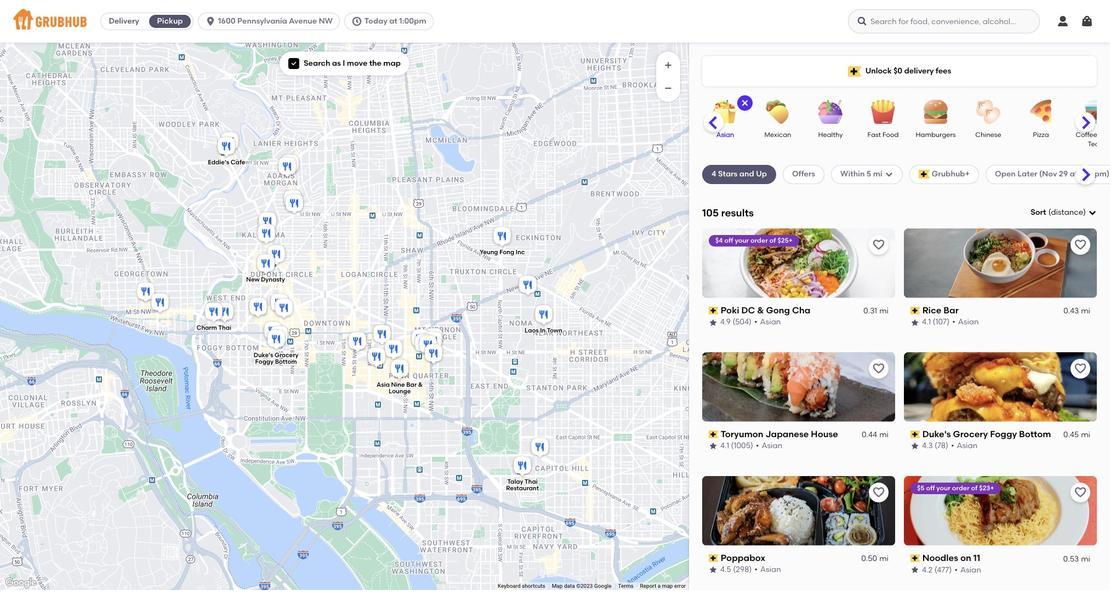 Task type: vqa. For each thing, say whether or not it's contained in the screenshot.


Task type: locate. For each thing, give the bounding box(es) containing it.
svg image
[[1057, 15, 1070, 28], [352, 16, 363, 27], [741, 99, 750, 108], [885, 170, 894, 179]]

china boy image
[[423, 327, 445, 351]]

asia nine bar & lounge image
[[389, 358, 411, 382]]

1 vertical spatial duke's grocery foggy bottom
[[923, 429, 1052, 440]]

1 horizontal spatial duke's grocery foggy bottom
[[923, 429, 1052, 440]]

pennsylvania
[[238, 16, 287, 26]]

asian for rice
[[959, 318, 980, 327]]

of
[[770, 237, 777, 245], [972, 485, 978, 492]]

map data ©2023 google
[[552, 584, 612, 590]]

at
[[390, 16, 398, 26], [1071, 170, 1079, 179]]

0 vertical spatial grocery
[[275, 352, 298, 359]]

off right $5
[[927, 485, 936, 492]]

subscription pass image
[[911, 431, 921, 439], [709, 555, 719, 563]]

$4 off your order of $25+
[[716, 237, 793, 245]]

0 horizontal spatial &
[[418, 382, 423, 389]]

• asian down toryumon japanese house
[[756, 442, 783, 451]]

0 vertical spatial grubhub plus flag logo image
[[848, 66, 862, 77]]

subscription pass image left noodles
[[911, 555, 921, 563]]

thai inside charm thai laos in town
[[218, 325, 231, 332]]

0 vertical spatial &
[[758, 305, 765, 316]]

1 vertical spatial off
[[927, 485, 936, 492]]

shortcuts
[[522, 584, 546, 590]]

laos in town image
[[533, 304, 555, 328]]

mi right 0.45
[[1082, 431, 1091, 440]]

grubhub plus flag logo image left the unlock
[[848, 66, 862, 77]]

charm thai image
[[203, 301, 225, 325]]

duke's up 4.3 (78)
[[923, 429, 952, 440]]

duke's down the toryumon japanese house image
[[254, 352, 273, 359]]

0 vertical spatial of
[[770, 237, 777, 245]]

1 horizontal spatial 4.1
[[923, 318, 932, 327]]

subscription pass image left poppabox
[[709, 555, 719, 563]]

grubhub plus flag logo image for unlock $0 delivery fees
[[848, 66, 862, 77]]

5
[[867, 170, 872, 179]]

yeung
[[480, 249, 498, 256]]

nw
[[319, 16, 333, 26]]

subscription pass image left rice
[[911, 307, 921, 315]]

city lights of china image
[[279, 153, 301, 177]]

• asian right (298)
[[755, 566, 782, 575]]

• right (107)
[[953, 318, 956, 327]]

• right (78)
[[952, 442, 955, 451]]

1 vertical spatial subscription pass image
[[709, 555, 719, 563]]

duke's
[[254, 352, 273, 359], [923, 429, 952, 440]]

at right today
[[390, 16, 398, 26]]

subscription pass image left toryumon at the bottom of the page
[[709, 431, 719, 439]]

1 horizontal spatial of
[[972, 485, 978, 492]]

poki dc & gong cha logo image
[[703, 229, 896, 298]]

order left $25+
[[751, 237, 768, 245]]

0 horizontal spatial thai
[[218, 325, 231, 332]]

the
[[370, 59, 382, 68]]

• right (298)
[[755, 566, 758, 575]]

grubhub plus flag logo image left the grubhub+
[[919, 170, 930, 179]]

later
[[1018, 170, 1038, 179]]

soi 38 image
[[247, 296, 269, 320]]

a
[[658, 584, 661, 590]]

asian down on
[[961, 566, 982, 575]]

Search for food, convenience, alcohol... search field
[[849, 9, 1041, 33]]

delivery
[[109, 16, 139, 26]]

subscription pass image for toryumon japanese house
[[709, 431, 719, 439]]

thai for talay
[[525, 479, 538, 486]]

0 horizontal spatial 4.1
[[721, 442, 730, 451]]

in
[[540, 327, 546, 334]]

• for poki dc & gong cha
[[755, 318, 758, 327]]

house
[[812, 429, 839, 440]]

0 vertical spatial subscription pass image
[[911, 431, 921, 439]]

0 vertical spatial thai
[[218, 325, 231, 332]]

4.3
[[923, 442, 933, 451]]

terms link
[[619, 584, 634, 590]]

(1005)
[[732, 442, 754, 451]]

asian right (298)
[[761, 566, 782, 575]]

0.45
[[1064, 431, 1080, 440]]

umaya dc image
[[383, 338, 405, 362]]

duke's grocery foggy bottom inside map region
[[254, 352, 298, 366]]

0 vertical spatial save this restaurant image
[[1075, 239, 1088, 252]]

star icon image left 4.3
[[911, 442, 920, 451]]

& right lounge
[[418, 382, 423, 389]]

of left '$23+'
[[972, 485, 978, 492]]

up
[[757, 170, 767, 179]]

(477)
[[935, 566, 953, 575]]

(504)
[[733, 318, 752, 327]]

1600 pennsylvania avenue nw button
[[198, 13, 344, 30]]

subscription pass image for noodles on 11
[[911, 555, 921, 563]]

0 vertical spatial map
[[384, 59, 401, 68]]

restaurant
[[506, 485, 539, 492]]

poki dc & gong cha
[[721, 305, 811, 316]]

star icon image left 4.5
[[709, 566, 718, 575]]

foggy down duke's grocery foggy bottom image
[[255, 359, 273, 366]]

duke's grocery foggy bottom
[[254, 352, 298, 366], [923, 429, 1052, 440]]

of left $25+
[[770, 237, 777, 245]]

29
[[1060, 170, 1069, 179]]

$23+
[[980, 485, 995, 492]]

wok & roll (chinatown) image
[[417, 334, 439, 358]]

rice bar
[[923, 305, 959, 316]]

star icon image left 4.1 (1005) in the right of the page
[[709, 442, 718, 451]]

toryumon japanese house logo image
[[703, 353, 896, 422]]

& inside asia nine bar & lounge
[[418, 382, 423, 389]]

11
[[974, 553, 981, 564]]

0 horizontal spatial your
[[735, 237, 749, 245]]

save this restaurant image for bar
[[1075, 239, 1088, 252]]

subscription pass image right 0.44 mi
[[911, 431, 921, 439]]

1 vertical spatial map
[[662, 584, 673, 590]]

pizza
[[1034, 131, 1050, 139]]

0 horizontal spatial of
[[770, 237, 777, 245]]

lounge
[[389, 388, 411, 395]]

0 horizontal spatial subscription pass image
[[709, 555, 719, 563]]

star icon image left 4.2
[[911, 566, 920, 575]]

1 vertical spatial at
[[1071, 170, 1079, 179]]

2 vertical spatial save this restaurant image
[[1075, 486, 1088, 500]]

1 horizontal spatial and
[[1100, 131, 1111, 139]]

svg image inside today at 1:00pm button
[[352, 16, 363, 27]]

4.2 (477)
[[923, 566, 953, 575]]

duke's grocery foggy bottom up (78)
[[923, 429, 1052, 440]]

noodles on 11 logo image
[[905, 476, 1098, 546]]

0 horizontal spatial order
[[751, 237, 768, 245]]

order left '$23+'
[[953, 485, 970, 492]]

save this restaurant button for duke's grocery foggy bottom
[[1071, 359, 1091, 379]]

0 vertical spatial foggy
[[255, 359, 273, 366]]

as
[[332, 59, 341, 68]]

bar right 'nine'
[[406, 382, 417, 389]]

0 horizontal spatial at
[[390, 16, 398, 26]]

thai inside talay thai restaurant
[[525, 479, 538, 486]]

(298)
[[734, 566, 752, 575]]

mi
[[874, 170, 883, 179], [880, 307, 889, 316], [1082, 307, 1091, 316], [880, 431, 889, 440], [1082, 431, 1091, 440], [880, 555, 889, 564], [1082, 555, 1091, 564]]

grocery inside map region
[[275, 352, 298, 359]]

sharetea dc chinatown image
[[422, 330, 444, 354]]

bottom inside duke's grocery foggy bottom
[[275, 359, 297, 366]]

toryumon
[[721, 429, 764, 440]]

1 vertical spatial grubhub plus flag logo image
[[919, 170, 930, 179]]

4.1 down rice
[[923, 318, 932, 327]]

$5
[[918, 485, 925, 492]]

mi for japanese
[[880, 431, 889, 440]]

1 vertical spatial 4.1
[[721, 442, 730, 451]]

mi right 0.53 on the right of the page
[[1082, 555, 1091, 564]]

1 horizontal spatial order
[[953, 485, 970, 492]]

subscription pass image left poki
[[709, 307, 719, 315]]

1600
[[218, 16, 236, 26]]

1 horizontal spatial &
[[758, 305, 765, 316]]

1 horizontal spatial thai
[[525, 479, 538, 486]]

0 vertical spatial off
[[725, 237, 734, 245]]

1 horizontal spatial at
[[1071, 170, 1079, 179]]

keyboard shortcuts button
[[498, 583, 546, 591]]

seoulspice image
[[517, 274, 539, 298]]

duke's grocery foggy bottom down the toryumon japanese house image
[[254, 352, 298, 366]]

1 horizontal spatial grocery
[[954, 429, 989, 440]]

4
[[712, 170, 717, 179]]

distance
[[1052, 208, 1084, 217]]

asian down toryumon japanese house
[[762, 442, 783, 451]]

1 vertical spatial save this restaurant image
[[1075, 362, 1088, 376]]

0 vertical spatial save this restaurant image
[[873, 239, 886, 252]]

&
[[758, 305, 765, 316], [418, 382, 423, 389]]

eddie's
[[208, 159, 229, 166]]

map right a
[[662, 584, 673, 590]]

1 horizontal spatial your
[[937, 485, 951, 492]]

1 fish 2 fish image
[[214, 301, 236, 325]]

mi right 0.43 on the bottom right of page
[[1082, 307, 1091, 316]]

1 horizontal spatial map
[[662, 584, 673, 590]]

asian right (107)
[[959, 318, 980, 327]]

4.1
[[923, 318, 932, 327], [721, 442, 730, 451]]

1 vertical spatial of
[[972, 485, 978, 492]]

4.1 left (1005)
[[721, 442, 730, 451]]

None field
[[1032, 207, 1098, 219]]

star icon image
[[709, 318, 718, 327], [911, 318, 920, 327], [709, 442, 718, 451], [911, 442, 920, 451], [709, 566, 718, 575], [911, 566, 920, 575]]

asian right (78)
[[958, 442, 978, 451]]

order for dc
[[751, 237, 768, 245]]

• right (504)
[[755, 318, 758, 327]]

0 horizontal spatial off
[[725, 237, 734, 245]]

0 horizontal spatial grubhub plus flag logo image
[[848, 66, 862, 77]]

bar up (107)
[[944, 305, 959, 316]]

foggy down duke's grocery foggy bottom logo
[[991, 429, 1018, 440]]

eastern carry out image
[[283, 192, 305, 216]]

• asian right (107)
[[953, 318, 980, 327]]

star icon image left the 4.1 (107)
[[911, 318, 920, 327]]

bottom left 0.45
[[1020, 429, 1052, 440]]

main navigation navigation
[[0, 0, 1111, 43]]

• right (1005)
[[756, 442, 759, 451]]

cafe
[[231, 159, 245, 166]]

subscription pass image for poki dc & gong cha
[[709, 307, 719, 315]]

none field containing sort
[[1032, 207, 1098, 219]]

1 vertical spatial save this restaurant image
[[873, 362, 886, 376]]

0 horizontal spatial bar
[[406, 382, 417, 389]]

1 horizontal spatial duke's
[[923, 429, 952, 440]]

1 horizontal spatial subscription pass image
[[911, 431, 921, 439]]

0 horizontal spatial duke's grocery foggy bottom
[[254, 352, 298, 366]]

map
[[384, 59, 401, 68], [662, 584, 673, 590]]

fong
[[500, 249, 514, 256]]

$0
[[894, 66, 903, 76]]

subscription pass image
[[709, 307, 719, 315], [911, 307, 921, 315], [709, 431, 719, 439], [911, 555, 921, 563]]

mi right 0.31
[[880, 307, 889, 316]]

• asian
[[755, 318, 781, 327], [953, 318, 980, 327], [756, 442, 783, 451], [952, 442, 978, 451], [755, 566, 782, 575], [955, 566, 982, 575]]

1 vertical spatial duke's
[[923, 429, 952, 440]]

0 horizontal spatial and
[[740, 170, 755, 179]]

0 vertical spatial and
[[1100, 131, 1111, 139]]

new
[[246, 276, 259, 283]]

1 vertical spatial your
[[937, 485, 951, 492]]

and up 'tea'
[[1100, 131, 1111, 139]]

google image
[[3, 577, 39, 591]]

map right the
[[384, 59, 401, 68]]

bottom down duke's grocery foggy bottom image
[[275, 359, 297, 366]]

your right $5
[[937, 485, 951, 492]]

0 horizontal spatial duke's
[[254, 352, 273, 359]]

coffee
[[1076, 131, 1098, 139]]

• asian down poki dc & gong cha
[[755, 318, 781, 327]]

• down the "noodles on 11"
[[955, 566, 958, 575]]

subscription pass image for rice bar
[[911, 307, 921, 315]]

)
[[1084, 208, 1087, 217]]

1 vertical spatial foggy
[[991, 429, 1018, 440]]

1 horizontal spatial grubhub plus flag logo image
[[919, 170, 930, 179]]

0 vertical spatial duke's grocery foggy bottom
[[254, 352, 298, 366]]

•
[[755, 318, 758, 327], [953, 318, 956, 327], [756, 442, 759, 451], [952, 442, 955, 451], [755, 566, 758, 575], [955, 566, 958, 575]]

cha
[[793, 305, 811, 316]]

thai for charm
[[218, 325, 231, 332]]

map
[[552, 584, 563, 590]]

grubhub plus flag logo image for grubhub+
[[919, 170, 930, 179]]

1 vertical spatial bottom
[[1020, 429, 1052, 440]]

save this restaurant image
[[1075, 239, 1088, 252], [1075, 362, 1088, 376], [873, 486, 886, 500]]

1 horizontal spatial off
[[927, 485, 936, 492]]

within
[[841, 170, 865, 179]]

star icon image left '4.9'
[[709, 318, 718, 327]]

asian image
[[707, 100, 745, 124]]

0 vertical spatial at
[[390, 16, 398, 26]]

google
[[595, 584, 612, 590]]

asian for poki
[[761, 318, 781, 327]]

poki dc & gong cha image
[[346, 331, 368, 355]]

mexican image
[[759, 100, 798, 124]]

order for on
[[953, 485, 970, 492]]

thai right charm on the bottom left
[[218, 325, 231, 332]]

0 horizontal spatial bottom
[[275, 359, 297, 366]]

0.45 mi
[[1064, 431, 1091, 440]]

0 vertical spatial 4.1
[[923, 318, 932, 327]]

thai right talay
[[525, 479, 538, 486]]

0 horizontal spatial foggy
[[255, 359, 273, 366]]

mexican
[[765, 131, 792, 139]]

• asian down on
[[955, 566, 982, 575]]

1 vertical spatial order
[[953, 485, 970, 492]]

save this restaurant button for poppabox
[[869, 483, 889, 503]]

chinese
[[976, 131, 1002, 139]]

banana leaves asian restaurant & sushi image
[[256, 210, 278, 235]]

your right $4
[[735, 237, 749, 245]]

• for poppabox
[[755, 566, 758, 575]]

minus icon image
[[663, 83, 674, 94]]

mi right 0.44
[[880, 431, 889, 440]]

pizza image
[[1023, 100, 1061, 124]]

• asian right (78)
[[952, 442, 978, 451]]

0 vertical spatial bottom
[[275, 359, 297, 366]]

delivery button
[[101, 13, 147, 30]]

0 vertical spatial bar
[[944, 305, 959, 316]]

sort
[[1032, 208, 1047, 217]]

asian down poki dc & gong cha
[[761, 318, 781, 327]]

1 vertical spatial &
[[418, 382, 423, 389]]

new dynasty
[[246, 276, 285, 283]]

charm thai laos in town
[[196, 325, 562, 334]]

grubhub plus flag logo image
[[848, 66, 862, 77], [919, 170, 930, 179]]

and left up
[[740, 170, 755, 179]]

4.3 (78)
[[923, 442, 949, 451]]

grocery
[[275, 352, 298, 359], [954, 429, 989, 440]]

1 vertical spatial bar
[[406, 382, 417, 389]]

1 horizontal spatial foggy
[[991, 429, 1018, 440]]

0 vertical spatial order
[[751, 237, 768, 245]]

0 horizontal spatial grocery
[[275, 352, 298, 359]]

1 vertical spatial thai
[[525, 479, 538, 486]]

your
[[735, 237, 749, 245], [937, 485, 951, 492]]

0.43 mi
[[1064, 307, 1091, 316]]

at right the 29
[[1071, 170, 1079, 179]]

mi for dc
[[880, 307, 889, 316]]

• for rice bar
[[953, 318, 956, 327]]

svg image
[[1081, 15, 1094, 28], [205, 16, 216, 27], [857, 16, 868, 27], [291, 60, 297, 67], [1089, 209, 1098, 217]]

coffee and tea image
[[1075, 100, 1111, 124]]

save this restaurant image for noodles on 11
[[1075, 486, 1088, 500]]

save this restaurant image
[[873, 239, 886, 252], [873, 362, 886, 376], [1075, 486, 1088, 500]]

star icon image for rice bar
[[911, 318, 920, 327]]

unlock
[[866, 66, 892, 76]]

yeung fong inc
[[480, 249, 525, 256]]

0 vertical spatial duke's
[[254, 352, 273, 359]]

0.53 mi
[[1064, 555, 1091, 564]]

4.1 for toryumon japanese house
[[721, 442, 730, 451]]

off right $4
[[725, 237, 734, 245]]

& right the dc
[[758, 305, 765, 316]]

0 vertical spatial your
[[735, 237, 749, 245]]

foggy
[[255, 359, 273, 366], [991, 429, 1018, 440]]

1:00pm)
[[1080, 170, 1110, 179]]

chinese image
[[970, 100, 1008, 124]]

foggy inside map region
[[255, 359, 273, 366]]

off
[[725, 237, 734, 245], [927, 485, 936, 492]]



Task type: describe. For each thing, give the bounding box(es) containing it.
sort ( distance )
[[1032, 208, 1087, 217]]

talay
[[507, 479, 523, 486]]

dynasty
[[261, 276, 285, 283]]

1 vertical spatial grocery
[[954, 429, 989, 440]]

noodles on 11 image
[[371, 323, 393, 348]]

noodles on 11
[[923, 553, 981, 564]]

4.1 (1005)
[[721, 442, 754, 451]]

• asian for poppabox
[[755, 566, 782, 575]]

inc
[[516, 249, 525, 256]]

search as i move the map
[[304, 59, 401, 68]]

your for poki
[[735, 237, 749, 245]]

asian down asian image
[[717, 131, 735, 139]]

laos
[[525, 327, 539, 334]]

toryumon japanese house
[[721, 429, 839, 440]]

svg image inside field
[[1089, 209, 1098, 217]]

plus icon image
[[663, 60, 674, 71]]

• asian for poki dc & gong cha
[[755, 318, 781, 327]]

of for &
[[770, 237, 777, 245]]

charm
[[196, 325, 217, 332]]

asian for duke's
[[958, 442, 978, 451]]

terms
[[619, 584, 634, 590]]

zumo thai image
[[410, 328, 431, 352]]

(107)
[[933, 318, 950, 327]]

toryumon japanese house image
[[268, 324, 290, 349]]

hamburgers image
[[917, 100, 956, 124]]

of for 11
[[972, 485, 978, 492]]

poppabox image
[[262, 320, 284, 344]]

map region
[[0, 6, 749, 591]]

i
[[343, 59, 345, 68]]

• asian for duke's grocery foggy bottom
[[952, 442, 978, 451]]

0.53
[[1064, 555, 1080, 564]]

poki
[[721, 305, 740, 316]]

eddie's cafe image
[[215, 135, 237, 159]]

talay thai restaurant
[[506, 479, 539, 492]]

talay thai restaurant image
[[512, 455, 533, 479]]

today
[[365, 16, 388, 26]]

today at 1:00pm button
[[344, 13, 438, 30]]

rice bar logo image
[[905, 229, 1098, 298]]

4.9
[[721, 318, 731, 327]]

move
[[347, 59, 368, 68]]

rice
[[923, 305, 942, 316]]

rice bar image
[[366, 346, 388, 370]]

(nov
[[1040, 170, 1058, 179]]

mai thai of georgetown image
[[135, 281, 157, 305]]

duke's inside duke's grocery foggy bottom
[[254, 352, 273, 359]]

duke's grocery foggy bottom logo image
[[905, 353, 1098, 422]]

save this restaurant image for grocery
[[1075, 362, 1088, 376]]

stars
[[719, 170, 738, 179]]

• for toryumon japanese house
[[756, 442, 759, 451]]

0.31
[[864, 307, 878, 316]]

(78)
[[935, 442, 949, 451]]

coffee and tea
[[1076, 131, 1111, 148]]

off for noodles on 11
[[927, 485, 936, 492]]

4.9 (504)
[[721, 318, 752, 327]]

report a map error link
[[641, 584, 686, 590]]

results
[[722, 207, 754, 219]]

yeung fong inc image
[[491, 225, 513, 249]]

mi right 5
[[874, 170, 883, 179]]

food
[[883, 131, 899, 139]]

hunan dynasty image
[[529, 436, 551, 461]]

off for poki dc & gong cha
[[725, 237, 734, 245]]

umi japanese cuisine image
[[219, 130, 241, 154]]

subscription pass image for poppabox
[[709, 555, 719, 563]]

star icon image for poppabox
[[709, 566, 718, 575]]

nooshi image
[[269, 292, 290, 316]]

1 horizontal spatial bottom
[[1020, 429, 1052, 440]]

dc
[[742, 305, 756, 316]]

1 horizontal spatial bar
[[944, 305, 959, 316]]

mi for bar
[[1082, 307, 1091, 316]]

4 stars and up
[[712, 170, 767, 179]]

report a map error
[[641, 584, 686, 590]]

bar inside asia nine bar & lounge
[[406, 382, 417, 389]]

subscription pass image for duke's grocery foggy bottom
[[911, 431, 921, 439]]

report
[[641, 584, 657, 590]]

tea
[[1089, 141, 1100, 148]]

save this restaurant button for toryumon japanese house
[[869, 359, 889, 379]]

open
[[996, 170, 1016, 179]]

star icon image for poki dc & gong cha
[[709, 318, 718, 327]]

data
[[564, 584, 575, 590]]

2 vertical spatial save this restaurant image
[[873, 486, 886, 500]]

poppabox logo image
[[703, 476, 896, 546]]

unlock $0 delivery fees
[[866, 66, 952, 76]]

1:00pm
[[399, 16, 427, 26]]

asia nine bar & lounge
[[377, 382, 423, 395]]

japanese
[[766, 429, 809, 440]]

absolute thai image
[[423, 343, 445, 367]]

save this restaurant image inside button
[[873, 362, 886, 376]]

save this restaurant button for rice bar
[[1071, 235, 1091, 255]]

• for duke's grocery foggy bottom
[[952, 442, 955, 451]]

star icon image for toryumon japanese house
[[709, 442, 718, 451]]

today at 1:00pm
[[365, 16, 427, 26]]

4.1 for rice bar
[[923, 318, 932, 327]]

eddie's cafe
[[208, 159, 245, 166]]

duke's grocery foggy bottom image
[[265, 328, 287, 352]]

4.5
[[721, 566, 732, 575]]

keyboard
[[498, 584, 521, 590]]

pickup
[[157, 16, 183, 26]]

keyboard shortcuts
[[498, 584, 546, 590]]

town
[[547, 327, 562, 334]]

mi for on
[[1082, 555, 1091, 564]]

• for noodles on 11
[[955, 566, 958, 575]]

healthy
[[819, 131, 843, 139]]

your for noodles
[[937, 485, 951, 492]]

asian for noodles
[[961, 566, 982, 575]]

1 vertical spatial and
[[740, 170, 755, 179]]

0 horizontal spatial map
[[384, 59, 401, 68]]

poki dc image
[[273, 297, 295, 321]]

mi right 0.50
[[880, 555, 889, 564]]

delivery
[[905, 66, 935, 76]]

and inside coffee and tea
[[1100, 131, 1111, 139]]

gong
[[767, 305, 791, 316]]

star icon image for noodles on 11
[[911, 566, 920, 575]]

chinatown garden image
[[413, 333, 435, 357]]

asian for toryumon
[[762, 442, 783, 451]]

0.44
[[862, 431, 878, 440]]

fast
[[868, 131, 882, 139]]

new dynasty image
[[255, 253, 277, 277]]

105
[[703, 207, 719, 219]]

$5 off your order of $23+
[[918, 485, 995, 492]]

bibibop asian grill image
[[265, 243, 287, 267]]

pickup button
[[147, 13, 193, 30]]

fast food
[[868, 131, 899, 139]]

star icon image for duke's grocery foggy bottom
[[911, 442, 920, 451]]

0.43
[[1064, 307, 1080, 316]]

within 5 mi
[[841, 170, 883, 179]]

©2023
[[577, 584, 593, 590]]

4.1 (107)
[[923, 318, 950, 327]]

nine
[[391, 382, 405, 389]]

fees
[[936, 66, 952, 76]]

healthy image
[[812, 100, 850, 124]]

4.2
[[923, 566, 933, 575]]

4.5 (298)
[[721, 566, 752, 575]]

peking garden image
[[282, 188, 304, 213]]

0.31 mi
[[864, 307, 889, 316]]

• asian for toryumon japanese house
[[756, 442, 783, 451]]

asia
[[377, 382, 390, 389]]

isshin asian bistro (originally wok and roll 18th st nw) image
[[276, 156, 298, 180]]

grubhub+
[[932, 170, 970, 179]]

noodles
[[923, 553, 959, 564]]

at inside button
[[390, 16, 398, 26]]

mi for grocery
[[1082, 431, 1091, 440]]

reren image
[[149, 292, 171, 316]]

• asian for rice bar
[[953, 318, 980, 327]]

svg image inside the 1600 pennsylvania avenue nw button
[[205, 16, 216, 27]]

save this restaurant image for poki dc & gong cha
[[873, 239, 886, 252]]

fast food image
[[865, 100, 903, 124]]

thai chef restaurant image
[[255, 222, 277, 247]]

1600 pennsylvania avenue nw
[[218, 16, 333, 26]]

• asian for noodles on 11
[[955, 566, 982, 575]]

hamburgers
[[916, 131, 956, 139]]



